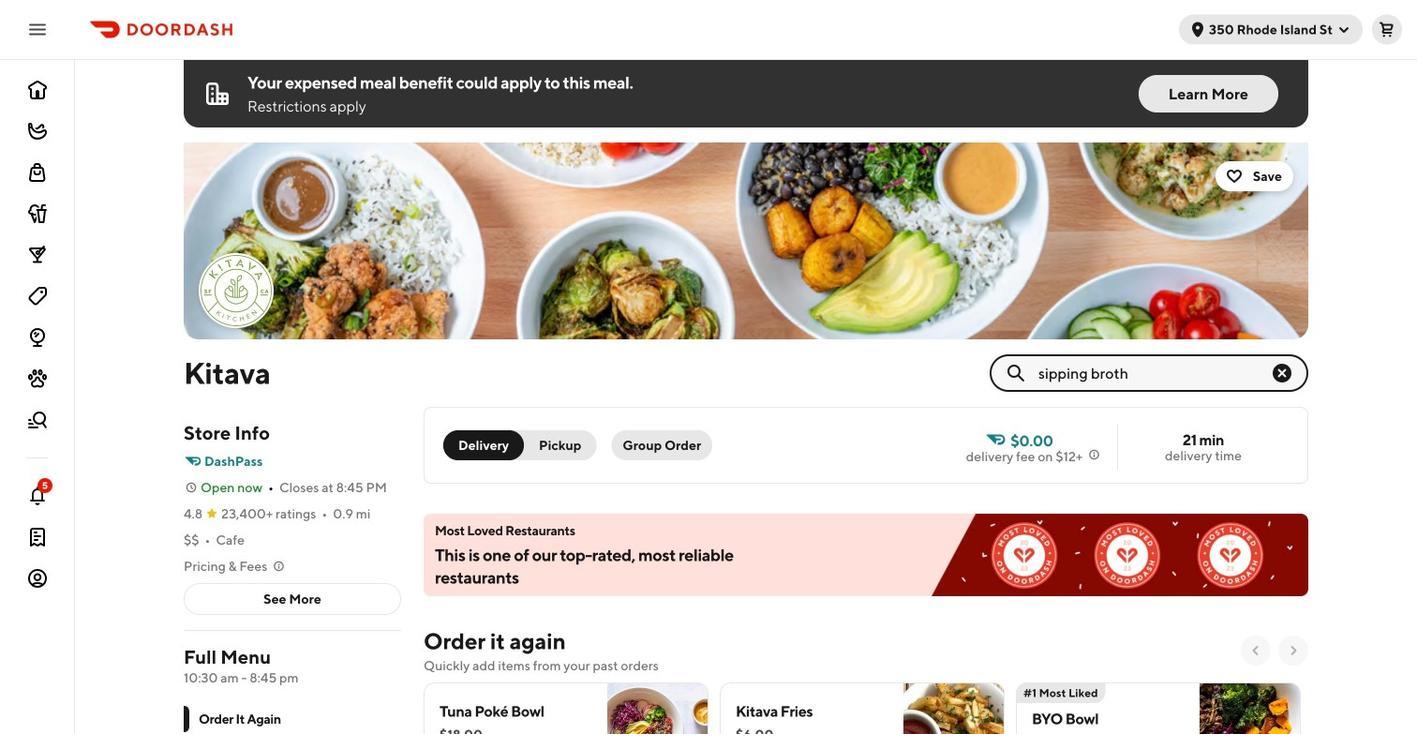 Task type: vqa. For each thing, say whether or not it's contained in the screenshot.
the ordered
no



Task type: locate. For each thing, give the bounding box(es) containing it.
Item Search search field
[[1039, 363, 1271, 383]]

previous button of carousel image
[[1249, 643, 1264, 658]]

0 items, open order cart image
[[1380, 22, 1395, 37]]

heading
[[424, 626, 566, 656]]

order methods option group
[[443, 430, 597, 460]]

None radio
[[443, 430, 524, 460], [513, 430, 597, 460], [443, 430, 524, 460], [513, 430, 597, 460]]

open menu image
[[26, 18, 49, 41]]

kitava image
[[184, 143, 1309, 339], [201, 255, 272, 326]]

next button of carousel image
[[1286, 643, 1301, 658]]



